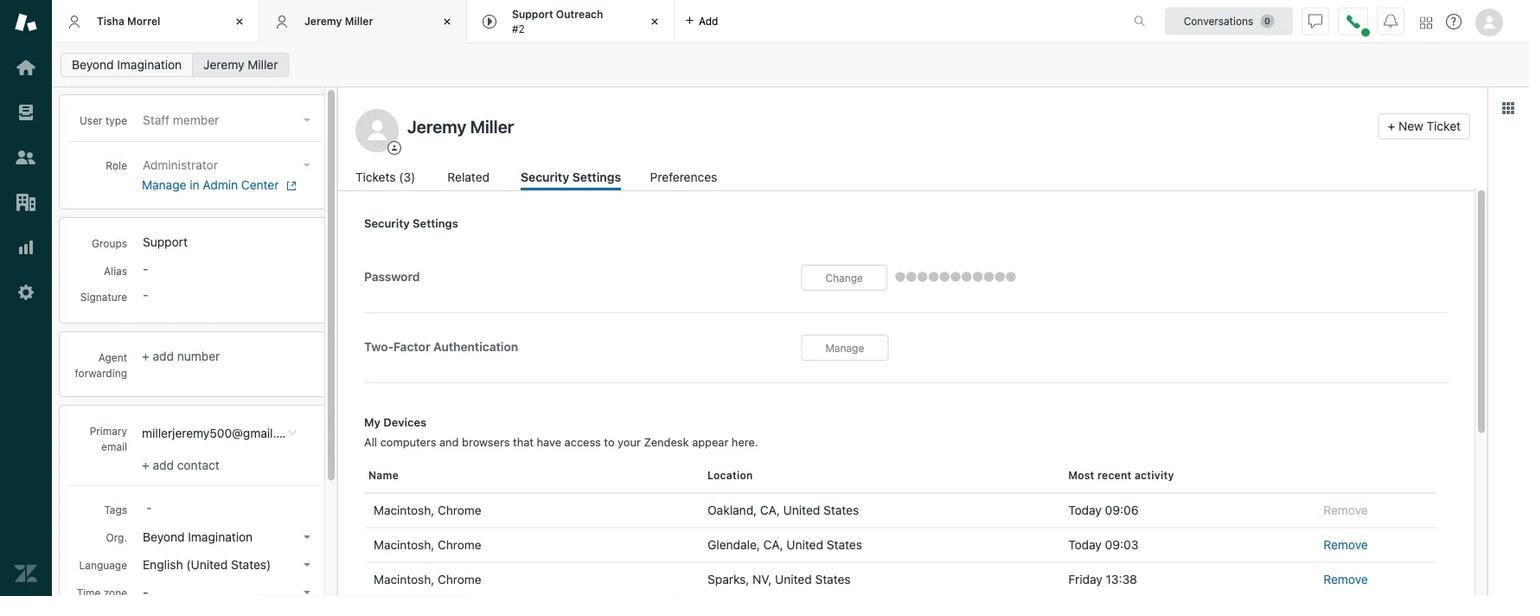 Task type: describe. For each thing, give the bounding box(es) containing it.
today for today 09:06
[[1069, 503, 1102, 517]]

tisha morrel tab
[[52, 0, 260, 43]]

access
[[565, 436, 601, 449]]

manage link
[[801, 335, 889, 361]]

add button
[[675, 0, 729, 42]]

related link
[[448, 168, 492, 190]]

views image
[[15, 101, 37, 124]]

administrator button
[[138, 153, 318, 177]]

oakland, ca, united states
[[708, 503, 859, 517]]

imagination inside secondary element
[[117, 58, 182, 72]]

admin image
[[15, 281, 37, 304]]

beyond imagination inside beyond imagination button
[[143, 530, 253, 544]]

oakland,
[[708, 503, 757, 517]]

close image for "tab" containing support outreach
[[646, 13, 664, 30]]

nv,
[[753, 572, 772, 587]]

and
[[440, 436, 459, 449]]

1 vertical spatial settings
[[413, 217, 458, 230]]

primary email
[[90, 425, 127, 452]]

conversations button
[[1165, 7, 1293, 35]]

states)
[[231, 558, 271, 572]]

tags
[[104, 503, 127, 516]]

signature
[[80, 291, 127, 303]]

ticket
[[1427, 119, 1461, 133]]

united for oakland,
[[783, 503, 820, 517]]

in
[[190, 178, 200, 192]]

tab containing support outreach
[[467, 0, 675, 43]]

here.
[[732, 436, 758, 449]]

imagination inside button
[[188, 530, 253, 544]]

my devices all computers and browsers that have access to your zendesk appear here.
[[364, 416, 758, 449]]

customers image
[[15, 146, 37, 169]]

zendesk image
[[15, 562, 37, 585]]

main element
[[0, 0, 52, 596]]

tisha morrel
[[97, 15, 160, 27]]

language
[[79, 559, 127, 571]]

related
[[448, 170, 490, 184]]

+ add contact
[[142, 458, 220, 472]]

09:03
[[1105, 538, 1139, 552]]

all
[[364, 436, 377, 449]]

09:06
[[1105, 503, 1139, 517]]

support for support
[[143, 235, 188, 249]]

my
[[364, 416, 381, 429]]

zendesk support image
[[15, 11, 37, 34]]

organizations image
[[15, 191, 37, 214]]

glendale, ca, united states
[[708, 538, 862, 552]]

+ new ticket
[[1388, 119, 1461, 133]]

button displays agent's chat status as invisible. image
[[1309, 14, 1323, 28]]

type
[[105, 114, 127, 126]]

united for sparks,
[[775, 572, 812, 587]]

two-factor authentication
[[364, 339, 518, 354]]

notifications image
[[1384, 14, 1398, 28]]

support outreach #2
[[512, 8, 603, 35]]

number
[[177, 349, 220, 363]]

arrow down image for beyond imagination
[[304, 535, 311, 539]]

password
[[364, 269, 420, 284]]

1 horizontal spatial security settings
[[521, 170, 621, 184]]

(united
[[186, 558, 228, 572]]

authentication
[[434, 339, 518, 354]]

conversations
[[1184, 15, 1254, 27]]

get help image
[[1447, 14, 1462, 29]]

+ new ticket button
[[1379, 113, 1471, 139]]

glendale,
[[708, 538, 760, 552]]

english (united states)
[[143, 558, 271, 572]]

1 horizontal spatial settings
[[573, 170, 621, 184]]

millerjeremy500@gmail.com
[[142, 426, 300, 440]]

user type
[[80, 114, 127, 126]]

staff member
[[143, 113, 219, 127]]

manage for manage in admin center
[[142, 178, 186, 192]]

tickets
[[356, 170, 396, 184]]

friday 13:38
[[1069, 572, 1138, 587]]

preferences link
[[650, 168, 721, 190]]

states for sparks, nv, united states
[[815, 572, 851, 587]]

manage in admin center
[[142, 178, 279, 192]]

devices
[[384, 416, 427, 429]]

center
[[241, 178, 279, 192]]

jeremy miller inside tab
[[305, 15, 373, 27]]

forwarding
[[75, 367, 127, 379]]

preferences
[[650, 170, 717, 184]]

agent
[[98, 351, 127, 363]]

change
[[826, 272, 863, 284]]

+ for + new ticket
[[1388, 119, 1396, 133]]

arrow down image for english (united states)
[[304, 563, 311, 567]]

remove link for friday 13:38
[[1324, 572, 1368, 587]]

jeremy miller tab
[[260, 0, 467, 43]]

that
[[513, 436, 534, 449]]

beyond inside button
[[143, 530, 185, 544]]

zendesk products image
[[1421, 17, 1433, 29]]

most recent activity
[[1069, 470, 1174, 482]]

english (united states) button
[[138, 553, 318, 577]]

13:38
[[1106, 572, 1138, 587]]

name
[[369, 470, 399, 482]]

miller inside secondary element
[[248, 58, 278, 72]]



Task type: locate. For each thing, give the bounding box(es) containing it.
manage in admin center link
[[142, 177, 311, 193]]

tabs tab list
[[52, 0, 1116, 43]]

beyond imagination button
[[138, 525, 318, 549]]

0 vertical spatial miller
[[345, 15, 373, 27]]

●●●●●●●●●●●
[[895, 269, 1017, 284]]

0 horizontal spatial security
[[364, 217, 410, 230]]

1 horizontal spatial support
[[512, 8, 553, 20]]

1 remove link from the top
[[1324, 538, 1368, 552]]

(3)
[[399, 170, 416, 184]]

arrow down image
[[304, 164, 311, 167]]

beyond imagination inside beyond imagination link
[[72, 58, 182, 72]]

reporting image
[[15, 236, 37, 259]]

beyond
[[72, 58, 114, 72], [143, 530, 185, 544]]

3 remove from the top
[[1324, 572, 1368, 587]]

1 remove from the top
[[1324, 503, 1368, 517]]

2 arrow down image from the top
[[304, 535, 311, 539]]

your
[[618, 436, 641, 449]]

tickets (3) link
[[356, 168, 418, 190]]

2 vertical spatial +
[[142, 458, 149, 472]]

+ for + add number
[[142, 349, 149, 363]]

+ inside button
[[1388, 119, 1396, 133]]

email
[[101, 440, 127, 452]]

0 vertical spatial imagination
[[117, 58, 182, 72]]

today up friday
[[1069, 538, 1102, 552]]

0 vertical spatial settings
[[573, 170, 621, 184]]

security down tickets (3) link
[[364, 217, 410, 230]]

1 vertical spatial jeremy
[[203, 58, 244, 72]]

1 vertical spatial manage
[[826, 342, 865, 354]]

arrow down image
[[304, 119, 311, 122], [304, 535, 311, 539], [304, 563, 311, 567], [304, 591, 311, 594]]

most
[[1069, 470, 1095, 482]]

0 vertical spatial security settings
[[521, 170, 621, 184]]

0 vertical spatial united
[[783, 503, 820, 517]]

+ right agent
[[142, 349, 149, 363]]

arrow down image right states)
[[304, 563, 311, 567]]

support inside support outreach #2
[[512, 8, 553, 20]]

1 vertical spatial states
[[827, 538, 862, 552]]

agent forwarding
[[75, 351, 127, 379]]

add for add number
[[153, 349, 174, 363]]

1 today from the top
[[1069, 503, 1102, 517]]

zendesk
[[644, 436, 689, 449]]

arrow down image inside beyond imagination button
[[304, 535, 311, 539]]

get started image
[[15, 56, 37, 79]]

add for add contact
[[153, 458, 174, 472]]

support
[[512, 8, 553, 20], [143, 235, 188, 249]]

1 vertical spatial remove link
[[1324, 572, 1368, 587]]

united for glendale,
[[787, 538, 824, 552]]

1 vertical spatial miller
[[248, 58, 278, 72]]

#2
[[512, 22, 525, 35]]

ca, up 'sparks, nv, united states'
[[764, 538, 783, 552]]

states for glendale, ca, united states
[[827, 538, 862, 552]]

role
[[106, 159, 127, 171]]

1 vertical spatial security
[[364, 217, 410, 230]]

None text field
[[369, 533, 687, 557], [369, 568, 687, 592], [369, 533, 687, 557], [369, 568, 687, 592]]

computers
[[380, 436, 436, 449]]

1 horizontal spatial beyond
[[143, 530, 185, 544]]

two-
[[364, 339, 394, 354]]

manage down change button
[[826, 342, 865, 354]]

support for support outreach #2
[[512, 8, 553, 20]]

+ left new at the right top of page
[[1388, 119, 1396, 133]]

0 horizontal spatial support
[[143, 235, 188, 249]]

4 arrow down image from the top
[[304, 591, 311, 594]]

browsers
[[462, 436, 510, 449]]

states
[[824, 503, 859, 517], [827, 538, 862, 552], [815, 572, 851, 587]]

beyond down tisha
[[72, 58, 114, 72]]

- field
[[139, 498, 318, 517]]

settings
[[573, 170, 621, 184], [413, 217, 458, 230]]

0 horizontal spatial manage
[[142, 178, 186, 192]]

tab
[[467, 0, 675, 43]]

groups
[[92, 237, 127, 249]]

remove
[[1324, 503, 1368, 517], [1324, 538, 1368, 552], [1324, 572, 1368, 587]]

0 horizontal spatial miller
[[248, 58, 278, 72]]

remove link
[[1324, 538, 1368, 552], [1324, 572, 1368, 587]]

united up glendale, ca, united states
[[783, 503, 820, 517]]

to
[[604, 436, 615, 449]]

today down most at the bottom
[[1069, 503, 1102, 517]]

3 arrow down image from the top
[[304, 563, 311, 567]]

close image inside "tab"
[[646, 13, 664, 30]]

contact
[[177, 458, 220, 472]]

close image
[[231, 13, 248, 30], [646, 13, 664, 30]]

2 remove from the top
[[1324, 538, 1368, 552]]

new
[[1399, 119, 1424, 133]]

outreach
[[556, 8, 603, 20]]

close image left add 'dropdown button'
[[646, 13, 664, 30]]

member
[[173, 113, 219, 127]]

arrow down image down english (united states) button
[[304, 591, 311, 594]]

1 arrow down image from the top
[[304, 119, 311, 122]]

miller inside tab
[[345, 15, 373, 27]]

states down glendale, ca, united states
[[815, 572, 851, 587]]

security settings link
[[521, 168, 621, 190]]

beyond up english at bottom left
[[143, 530, 185, 544]]

primary
[[90, 425, 127, 437]]

0 vertical spatial ca,
[[760, 503, 780, 517]]

security settings
[[521, 170, 621, 184], [364, 217, 458, 230]]

0 vertical spatial support
[[512, 8, 553, 20]]

alias
[[104, 265, 127, 277]]

1 horizontal spatial miller
[[345, 15, 373, 27]]

security right related link
[[521, 170, 569, 184]]

ca,
[[760, 503, 780, 517], [764, 538, 783, 552]]

1 vertical spatial beyond imagination
[[143, 530, 253, 544]]

appear
[[692, 436, 729, 449]]

ca, for oakland,
[[760, 503, 780, 517]]

0 vertical spatial states
[[824, 503, 859, 517]]

manage inside 'link'
[[826, 342, 865, 354]]

0 horizontal spatial jeremy miller
[[203, 58, 278, 72]]

jeremy miller link
[[192, 53, 289, 77]]

+ add number
[[142, 349, 220, 363]]

1 vertical spatial today
[[1069, 538, 1102, 552]]

0 vertical spatial today
[[1069, 503, 1102, 517]]

+ for + add contact
[[142, 458, 149, 472]]

2 vertical spatial add
[[153, 458, 174, 472]]

tickets (3)
[[356, 170, 416, 184]]

2 vertical spatial remove
[[1324, 572, 1368, 587]]

manage down administrator
[[142, 178, 186, 192]]

0 horizontal spatial close image
[[231, 13, 248, 30]]

1 horizontal spatial manage
[[826, 342, 865, 354]]

remove for today 09:03
[[1324, 538, 1368, 552]]

1 vertical spatial jeremy miller
[[203, 58, 278, 72]]

0 vertical spatial manage
[[142, 178, 186, 192]]

jeremy inside tab
[[305, 15, 342, 27]]

0 horizontal spatial beyond
[[72, 58, 114, 72]]

close image inside tisha morrel tab
[[231, 13, 248, 30]]

arrow down image down the - field
[[304, 535, 311, 539]]

user
[[80, 114, 103, 126]]

0 vertical spatial beyond
[[72, 58, 114, 72]]

imagination down tisha morrel tab
[[117, 58, 182, 72]]

today 09:03
[[1069, 538, 1139, 552]]

ca, for glendale,
[[764, 538, 783, 552]]

1 horizontal spatial close image
[[646, 13, 664, 30]]

2 vertical spatial states
[[815, 572, 851, 587]]

2 remove link from the top
[[1324, 572, 1368, 587]]

support up #2
[[512, 8, 553, 20]]

secondary element
[[52, 48, 1530, 82]]

today for today 09:03
[[1069, 538, 1102, 552]]

close image up jeremy miller link
[[231, 13, 248, 30]]

remove for friday 13:38
[[1324, 572, 1368, 587]]

1 horizontal spatial imagination
[[188, 530, 253, 544]]

staff
[[143, 113, 170, 127]]

beyond imagination up 'english (united states)'
[[143, 530, 253, 544]]

1 vertical spatial beyond
[[143, 530, 185, 544]]

arrow down image inside english (united states) button
[[304, 563, 311, 567]]

1 horizontal spatial security
[[521, 170, 569, 184]]

sparks,
[[708, 572, 749, 587]]

0 horizontal spatial security settings
[[364, 217, 458, 230]]

0 vertical spatial +
[[1388, 119, 1396, 133]]

close image
[[439, 13, 456, 30]]

security
[[521, 170, 569, 184], [364, 217, 410, 230]]

1 close image from the left
[[231, 13, 248, 30]]

apps image
[[1502, 101, 1516, 115]]

english
[[143, 558, 183, 572]]

1 vertical spatial united
[[787, 538, 824, 552]]

beyond imagination
[[72, 58, 182, 72], [143, 530, 253, 544]]

0 vertical spatial security
[[521, 170, 569, 184]]

1 horizontal spatial jeremy
[[305, 15, 342, 27]]

0 vertical spatial beyond imagination
[[72, 58, 182, 72]]

united down oakland, ca, united states
[[787, 538, 824, 552]]

close image for tisha morrel tab
[[231, 13, 248, 30]]

location
[[708, 470, 753, 482]]

jeremy miller inside secondary element
[[203, 58, 278, 72]]

1 vertical spatial add
[[153, 349, 174, 363]]

manage for manage
[[826, 342, 865, 354]]

sparks, nv, united states
[[708, 572, 851, 587]]

0 horizontal spatial jeremy
[[203, 58, 244, 72]]

admin
[[203, 178, 238, 192]]

remove link for today 09:03
[[1324, 538, 1368, 552]]

imagination
[[117, 58, 182, 72], [188, 530, 253, 544]]

arrow down image for staff member
[[304, 119, 311, 122]]

1 vertical spatial remove
[[1324, 538, 1368, 552]]

beyond imagination down tisha morrel
[[72, 58, 182, 72]]

add inside 'dropdown button'
[[699, 15, 718, 27]]

+ left contact
[[142, 458, 149, 472]]

jeremy inside secondary element
[[203, 58, 244, 72]]

2 close image from the left
[[646, 13, 664, 30]]

staff member button
[[138, 108, 318, 132]]

org.
[[106, 531, 127, 543]]

add
[[699, 15, 718, 27], [153, 349, 174, 363], [153, 458, 174, 472]]

1 vertical spatial imagination
[[188, 530, 253, 544]]

1 vertical spatial security settings
[[364, 217, 458, 230]]

states for oakland, ca, united states
[[824, 503, 859, 517]]

miller
[[345, 15, 373, 27], [248, 58, 278, 72]]

0 vertical spatial remove
[[1324, 503, 1368, 517]]

factor
[[394, 339, 430, 354]]

0 horizontal spatial imagination
[[117, 58, 182, 72]]

jeremy miller
[[305, 15, 373, 27], [203, 58, 278, 72]]

1 horizontal spatial jeremy miller
[[305, 15, 373, 27]]

support right groups
[[143, 235, 188, 249]]

1 vertical spatial +
[[142, 349, 149, 363]]

today
[[1069, 503, 1102, 517], [1069, 538, 1102, 552]]

beyond inside secondary element
[[72, 58, 114, 72]]

0 vertical spatial remove link
[[1324, 538, 1368, 552]]

2 vertical spatial united
[[775, 572, 812, 587]]

states up glendale, ca, united states
[[824, 503, 859, 517]]

0 vertical spatial add
[[699, 15, 718, 27]]

morrel
[[127, 15, 160, 27]]

None text field
[[402, 113, 1372, 139], [369, 498, 687, 523], [402, 113, 1372, 139], [369, 498, 687, 523]]

0 vertical spatial jeremy miller
[[305, 15, 373, 27]]

administrator
[[143, 158, 218, 172]]

friday
[[1069, 572, 1103, 587]]

+
[[1388, 119, 1396, 133], [142, 349, 149, 363], [142, 458, 149, 472]]

united right nv,
[[775, 572, 812, 587]]

2 today from the top
[[1069, 538, 1102, 552]]

0 vertical spatial jeremy
[[305, 15, 342, 27]]

arrow down image up arrow down icon
[[304, 119, 311, 122]]

0 horizontal spatial settings
[[413, 217, 458, 230]]

states down oakland, ca, united states
[[827, 538, 862, 552]]

imagination up english (united states) button
[[188, 530, 253, 544]]

activity
[[1135, 470, 1174, 482]]

tisha
[[97, 15, 124, 27]]

recent
[[1098, 470, 1132, 482]]

arrow down image inside staff member button
[[304, 119, 311, 122]]

beyond imagination link
[[61, 53, 193, 77]]

1 vertical spatial support
[[143, 235, 188, 249]]

united
[[783, 503, 820, 517], [787, 538, 824, 552], [775, 572, 812, 587]]

1 vertical spatial ca,
[[764, 538, 783, 552]]

ca, up glendale, ca, united states
[[760, 503, 780, 517]]



Task type: vqa. For each thing, say whether or not it's contained in the screenshot.
Customers image
yes



